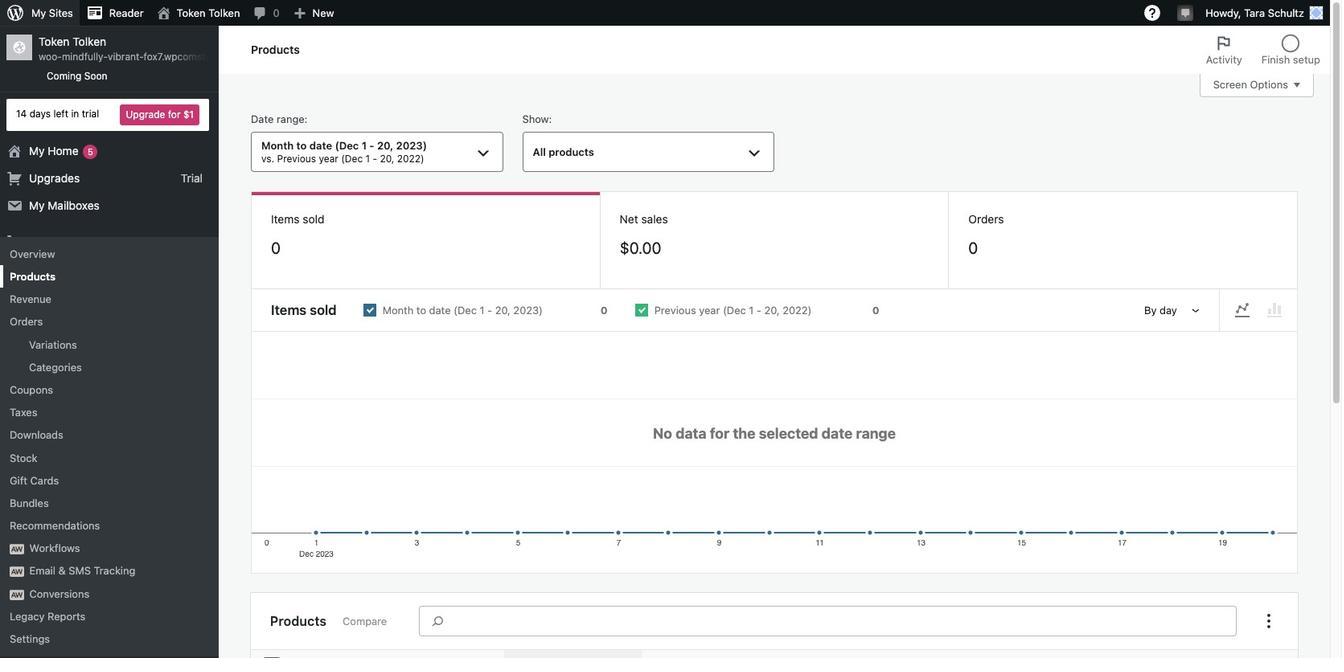 Task type: describe. For each thing, give the bounding box(es) containing it.
finish setup
[[1262, 53, 1321, 66]]

soon
[[84, 70, 107, 82]]

3 column header from the left
[[1213, 651, 1298, 659]]

finish
[[1262, 53, 1291, 66]]

token for token tolken
[[177, 6, 206, 19]]

activity button
[[1197, 26, 1252, 74]]

toolbar navigation
[[0, 0, 1330, 29]]

reports
[[47, 610, 86, 623]]

workflows
[[29, 542, 80, 555]]

settings
[[10, 633, 50, 646]]

legacy
[[10, 610, 45, 623]]

0 inside "link"
[[273, 6, 280, 19]]

coming
[[47, 70, 82, 82]]

trial
[[82, 108, 99, 120]]

date range :
[[251, 113, 308, 125]]

email
[[29, 565, 55, 578]]

automatewoo element for conversions
[[10, 590, 24, 601]]

variations link
[[0, 333, 219, 356]]

notification image
[[1179, 6, 1192, 19]]

sms
[[69, 565, 91, 578]]

customers
[[29, 290, 85, 304]]

my home 5
[[29, 144, 93, 157]]

taxes link
[[0, 402, 219, 424]]

show :
[[522, 113, 552, 125]]

token for token tolken woo-mindfully-vibrant-fox7.wpcomstaging.com coming soon
[[39, 35, 70, 48]]

vs.
[[261, 153, 274, 165]]

recommendations
[[10, 520, 100, 533]]

revenue link
[[0, 288, 219, 311]]

items inside performance indicators menu
[[271, 213, 300, 226]]

my for my home 5
[[29, 144, 45, 157]]

stock
[[10, 452, 37, 465]]

$0.00
[[620, 239, 662, 258]]

customers link
[[0, 284, 219, 311]]

email & sms tracking
[[29, 565, 135, 578]]

conversions
[[29, 588, 89, 601]]

sales
[[641, 213, 668, 226]]

1 products link from the top
[[0, 256, 219, 284]]

tara
[[1245, 6, 1265, 19]]

previous inside month to date (dec 1 - 20, 2023) vs. previous year (dec 1 - 20, 2022)
[[277, 153, 316, 165]]

2 items sold from the top
[[271, 303, 337, 319]]

to for month to date (dec 1 - 20, 2023)
[[417, 304, 426, 317]]

home
[[48, 144, 78, 157]]

2023) for month to date (dec 1 - 20, 2023)
[[514, 304, 543, 317]]

for
[[168, 108, 181, 120]]

setup
[[1293, 53, 1321, 66]]

my sites
[[31, 6, 73, 19]]

products
[[549, 146, 594, 159]]

to for month to date (dec 1 - 20, 2023) vs. previous year (dec 1 - 20, 2022)
[[297, 140, 307, 152]]

0 link
[[247, 0, 286, 26]]

days
[[29, 108, 51, 120]]

Select All checkbox
[[264, 658, 280, 659]]

reader
[[109, 6, 144, 19]]

mailboxes
[[48, 199, 100, 212]]

woo-
[[39, 51, 62, 63]]

token tolken
[[177, 6, 240, 19]]

cards
[[30, 474, 59, 487]]

2 column header from the left
[[1122, 651, 1213, 659]]

1 vertical spatial previous
[[655, 304, 696, 317]]

analytics link
[[0, 339, 219, 366]]

new
[[313, 6, 334, 19]]

2 orders link from the top
[[0, 311, 219, 333]]

performance indicators menu
[[251, 192, 1298, 290]]

net sales
[[620, 213, 668, 226]]

automatewoo element for email & sms tracking
[[10, 567, 24, 578]]

stock link
[[0, 447, 219, 470]]

upgrades
[[29, 171, 80, 185]]

date
[[251, 113, 274, 125]]

my for my mailboxes
[[29, 199, 45, 212]]

trial
[[181, 171, 203, 185]]

gift cards
[[10, 474, 59, 487]]

1 column header from the left
[[890, 651, 999, 659]]

mindfully-
[[62, 51, 108, 63]]

tolken for token tolken woo-mindfully-vibrant-fox7.wpcomstaging.com coming soon
[[73, 35, 106, 48]]

5
[[88, 146, 93, 157]]

fox7.wpcomstaging.com
[[144, 51, 253, 63]]

tolken for token tolken
[[209, 6, 240, 19]]

screen
[[1214, 78, 1248, 91]]

overview
[[10, 248, 55, 260]]

workflows link
[[0, 538, 219, 560]]

net
[[620, 213, 638, 226]]

main menu navigation
[[0, 26, 253, 659]]

year inside month to date (dec 1 - 20, 2023) vs. previous year (dec 1 - 20, 2022)
[[319, 153, 339, 165]]

1 : from the left
[[305, 113, 308, 125]]

finish setup button
[[1252, 26, 1330, 74]]

token tolken link
[[150, 0, 247, 26]]

reader link
[[79, 0, 150, 26]]

14 days left in trial
[[16, 108, 99, 120]]

gift cards link
[[0, 470, 219, 492]]

howdy,
[[1206, 6, 1242, 19]]

categories
[[29, 361, 82, 374]]

gift
[[10, 474, 27, 487]]

upgrade
[[126, 108, 165, 120]]

2022) inside month to date (dec 1 - 20, 2023) vs. previous year (dec 1 - 20, 2022)
[[397, 153, 424, 165]]

screen options
[[1214, 78, 1289, 91]]

compare button
[[336, 609, 393, 635]]



Task type: locate. For each thing, give the bounding box(es) containing it.
automatewoo element for workflows
[[10, 545, 24, 555]]

to inside month to date (dec 1 - 20, 2023) vs. previous year (dec 1 - 20, 2022)
[[297, 140, 307, 152]]

1 vertical spatial my
[[29, 144, 45, 157]]

2 : from the left
[[549, 113, 552, 125]]

my mailboxes
[[29, 199, 100, 212]]

: right date
[[305, 113, 308, 125]]

0 horizontal spatial token
[[39, 35, 70, 48]]

&
[[58, 565, 66, 578]]

legacy reports
[[10, 610, 86, 623]]

1 horizontal spatial token
[[177, 6, 206, 19]]

0 horizontal spatial date
[[310, 140, 332, 152]]

3 automatewoo element from the top
[[10, 590, 24, 601]]

0 horizontal spatial to
[[297, 140, 307, 152]]

bundles
[[10, 497, 49, 510]]

1 vertical spatial 2022)
[[783, 304, 812, 317]]

my down upgrades
[[29, 199, 45, 212]]

2022)
[[397, 153, 424, 165], [783, 304, 812, 317]]

month for month to date (dec 1 - 20, 2023) vs. previous year (dec 1 - 20, 2022)
[[261, 140, 294, 152]]

2023)
[[396, 140, 427, 152], [514, 304, 543, 317]]

vibrant-
[[108, 51, 144, 63]]

screen options button
[[1200, 73, 1314, 97]]

0 horizontal spatial previous
[[277, 153, 316, 165]]

automatewoo element inside conversions link
[[10, 590, 24, 601]]

2 vertical spatial orders
[[10, 316, 43, 329]]

orders
[[969, 213, 1004, 226], [29, 235, 64, 249], [10, 316, 43, 329]]

howdy, tara schultz
[[1206, 6, 1305, 19]]

1 vertical spatial year
[[699, 304, 720, 317]]

schultz
[[1268, 6, 1305, 19]]

activity
[[1206, 53, 1243, 66]]

automatewoo element inside the workflows link
[[10, 545, 24, 555]]

year
[[319, 153, 339, 165], [699, 304, 720, 317]]

my inside toolbar navigation
[[31, 6, 46, 19]]

automatewoo element left 'workflows'
[[10, 545, 24, 555]]

month to date (dec 1 - 20, 2023) vs. previous year (dec 1 - 20, 2022)
[[261, 140, 427, 165]]

1 vertical spatial token
[[39, 35, 70, 48]]

token up the woo-
[[39, 35, 70, 48]]

tolken inside toolbar navigation
[[209, 6, 240, 19]]

0 vertical spatial month
[[261, 140, 294, 152]]

coupons link
[[0, 379, 219, 402]]

previous down $0.00
[[655, 304, 696, 317]]

bar chart image
[[1265, 301, 1285, 320]]

0 vertical spatial orders
[[969, 213, 1004, 226]]

column header
[[890, 651, 999, 659], [1122, 651, 1213, 659], [1213, 651, 1298, 659]]

orders link
[[0, 229, 219, 256], [0, 311, 219, 333]]

1 horizontal spatial to
[[417, 304, 426, 317]]

products link
[[0, 256, 219, 284], [0, 265, 219, 288]]

products
[[251, 43, 300, 56], [29, 263, 76, 276], [10, 270, 56, 283], [270, 614, 327, 629]]

token up fox7.wpcomstaging.com
[[177, 6, 206, 19]]

previous year (dec 1 - 20, 2022)
[[655, 304, 812, 317]]

2 vertical spatial my
[[29, 199, 45, 212]]

0 vertical spatial date
[[310, 140, 332, 152]]

tolken
[[209, 6, 240, 19], [73, 35, 106, 48]]

1 vertical spatial to
[[417, 304, 426, 317]]

2 automatewoo element from the top
[[10, 567, 24, 578]]

month inside month to date (dec 1 - 20, 2023) vs. previous year (dec 1 - 20, 2022)
[[261, 140, 294, 152]]

my left sites at the left top
[[31, 6, 46, 19]]

None text field
[[449, 612, 1235, 632]]

1 horizontal spatial :
[[549, 113, 552, 125]]

tolken left 0 "link"
[[209, 6, 240, 19]]

email & sms tracking link
[[0, 560, 219, 583]]

revenue
[[10, 293, 51, 306]]

1 items from the top
[[271, 213, 300, 226]]

compare
[[343, 616, 387, 628]]

token inside token tolken woo-mindfully-vibrant-fox7.wpcomstaging.com coming soon
[[39, 35, 70, 48]]

token tolken woo-mindfully-vibrant-fox7.wpcomstaging.com coming soon
[[39, 35, 253, 82]]

month
[[261, 140, 294, 152], [383, 304, 414, 317]]

new link
[[286, 0, 341, 26]]

0 vertical spatial 2023)
[[396, 140, 427, 152]]

automatewoo element up legacy
[[10, 590, 24, 601]]

previous
[[277, 153, 316, 165], [655, 304, 696, 317]]

0 vertical spatial orders link
[[0, 229, 219, 256]]

choose which values to display image
[[1260, 612, 1279, 632]]

0 horizontal spatial 2023)
[[396, 140, 427, 152]]

token
[[177, 6, 206, 19], [39, 35, 70, 48]]

automatewoo element
[[10, 545, 24, 555], [10, 567, 24, 578], [10, 590, 24, 601]]

1 horizontal spatial year
[[699, 304, 720, 317]]

1 horizontal spatial 2023)
[[514, 304, 543, 317]]

2 items from the top
[[271, 303, 307, 319]]

0 vertical spatial 2022)
[[397, 153, 424, 165]]

upgrade for $1 button
[[120, 104, 199, 125]]

tolken up mindfully-
[[73, 35, 106, 48]]

all products
[[533, 146, 594, 159]]

0 vertical spatial to
[[297, 140, 307, 152]]

0 horizontal spatial month
[[261, 140, 294, 152]]

1 vertical spatial automatewoo element
[[10, 567, 24, 578]]

tracking
[[94, 565, 135, 578]]

1 vertical spatial date
[[429, 304, 451, 317]]

0 horizontal spatial :
[[305, 113, 308, 125]]

1 horizontal spatial tolken
[[209, 6, 240, 19]]

line chart image
[[1233, 301, 1252, 320]]

payments link
[[0, 311, 219, 339]]

1 vertical spatial tolken
[[73, 35, 106, 48]]

in
[[71, 108, 79, 120]]

taxes
[[10, 406, 37, 419]]

1 horizontal spatial previous
[[655, 304, 696, 317]]

range
[[277, 113, 305, 125]]

$1
[[183, 108, 194, 120]]

options
[[1250, 78, 1289, 91]]

to
[[297, 140, 307, 152], [417, 304, 426, 317]]

1 automatewoo element from the top
[[10, 545, 24, 555]]

recommendations link
[[0, 515, 219, 538]]

bundles link
[[0, 492, 219, 515]]

all
[[533, 146, 546, 159]]

1 orders link from the top
[[0, 229, 219, 256]]

items sold
[[271, 213, 325, 226], [271, 303, 337, 319]]

token inside toolbar navigation
[[177, 6, 206, 19]]

my mailboxes link
[[0, 192, 219, 220]]

sold
[[303, 213, 325, 226], [310, 303, 337, 319]]

2023) inside month to date (dec 1 - 20, 2023) vs. previous year (dec 1 - 20, 2022)
[[396, 140, 427, 152]]

my sites link
[[0, 0, 79, 26]]

tab list containing activity
[[1197, 26, 1330, 74]]

items
[[271, 213, 300, 226], [271, 303, 307, 319]]

date for month to date (dec 1 - 20, 2023) vs. previous year (dec 1 - 20, 2022)
[[310, 140, 332, 152]]

show
[[522, 113, 549, 125]]

date for month to date (dec 1 - 20, 2023)
[[429, 304, 451, 317]]

conversions link
[[0, 583, 219, 606]]

settings link
[[0, 628, 219, 651]]

downloads link
[[0, 424, 219, 447]]

0 horizontal spatial year
[[319, 153, 339, 165]]

tab list
[[1197, 26, 1330, 74]]

0 vertical spatial sold
[[303, 213, 325, 226]]

1 vertical spatial orders link
[[0, 311, 219, 333]]

tolken inside token tolken woo-mindfully-vibrant-fox7.wpcomstaging.com coming soon
[[73, 35, 106, 48]]

downloads
[[10, 429, 63, 442]]

items sold inside performance indicators menu
[[271, 213, 325, 226]]

sold inside performance indicators menu
[[303, 213, 325, 226]]

0 vertical spatial automatewoo element
[[10, 545, 24, 555]]

0 vertical spatial my
[[31, 6, 46, 19]]

1 vertical spatial sold
[[310, 303, 337, 319]]

products link up revenue link
[[0, 256, 219, 284]]

0 horizontal spatial tolken
[[73, 35, 106, 48]]

menu bar
[[1220, 296, 1298, 325]]

(dec
[[335, 140, 359, 152], [341, 153, 363, 165], [454, 304, 477, 317], [723, 304, 746, 317]]

1 horizontal spatial month
[[383, 304, 414, 317]]

0 vertical spatial tolken
[[209, 6, 240, 19]]

2 products link from the top
[[0, 265, 219, 288]]

None checkbox
[[350, 291, 622, 331], [622, 291, 893, 331], [350, 291, 622, 331], [622, 291, 893, 331]]

0 vertical spatial items sold
[[271, 213, 325, 226]]

: up all products
[[549, 113, 552, 125]]

1 vertical spatial items sold
[[271, 303, 337, 319]]

upgrade for $1
[[126, 108, 194, 120]]

automatewoo element inside email & sms tracking link
[[10, 567, 24, 578]]

sites
[[49, 6, 73, 19]]

1
[[362, 140, 367, 152], [366, 153, 370, 165], [480, 304, 485, 317], [749, 304, 754, 317]]

legacy reports link
[[0, 606, 219, 628]]

0 vertical spatial year
[[319, 153, 339, 165]]

1 vertical spatial 2023)
[[514, 304, 543, 317]]

my for my sites
[[31, 6, 46, 19]]

month for month to date (dec 1 - 20, 2023)
[[383, 304, 414, 317]]

date inside month to date (dec 1 - 20, 2023) vs. previous year (dec 1 - 20, 2022)
[[310, 140, 332, 152]]

overview link
[[0, 243, 219, 265]]

2023) for month to date (dec 1 - 20, 2023) vs. previous year (dec 1 - 20, 2022)
[[396, 140, 427, 152]]

1 horizontal spatial 2022)
[[783, 304, 812, 317]]

0 vertical spatial items
[[271, 213, 300, 226]]

automatewoo element left email
[[10, 567, 24, 578]]

0 horizontal spatial 2022)
[[397, 153, 424, 165]]

20,
[[377, 140, 394, 152], [380, 153, 394, 165], [495, 304, 511, 317], [765, 304, 780, 317]]

variations
[[29, 338, 77, 351]]

1 vertical spatial month
[[383, 304, 414, 317]]

1 items sold from the top
[[271, 213, 325, 226]]

month to date (dec 1 - 20, 2023)
[[383, 304, 543, 317]]

0 vertical spatial token
[[177, 6, 206, 19]]

1 horizontal spatial date
[[429, 304, 451, 317]]

previous right vs.
[[277, 153, 316, 165]]

products link up payments link
[[0, 265, 219, 288]]

0 vertical spatial previous
[[277, 153, 316, 165]]

1 vertical spatial items
[[271, 303, 307, 319]]

1 vertical spatial orders
[[29, 235, 64, 249]]

2 vertical spatial automatewoo element
[[10, 590, 24, 601]]

payments
[[29, 318, 83, 331]]

left
[[53, 108, 68, 120]]

date
[[310, 140, 332, 152], [429, 304, 451, 317]]

orders inside performance indicators menu
[[969, 213, 1004, 226]]

my left home
[[29, 144, 45, 157]]



Task type: vqa. For each thing, say whether or not it's contained in the screenshot.
bundles LINK in the left bottom of the page
yes



